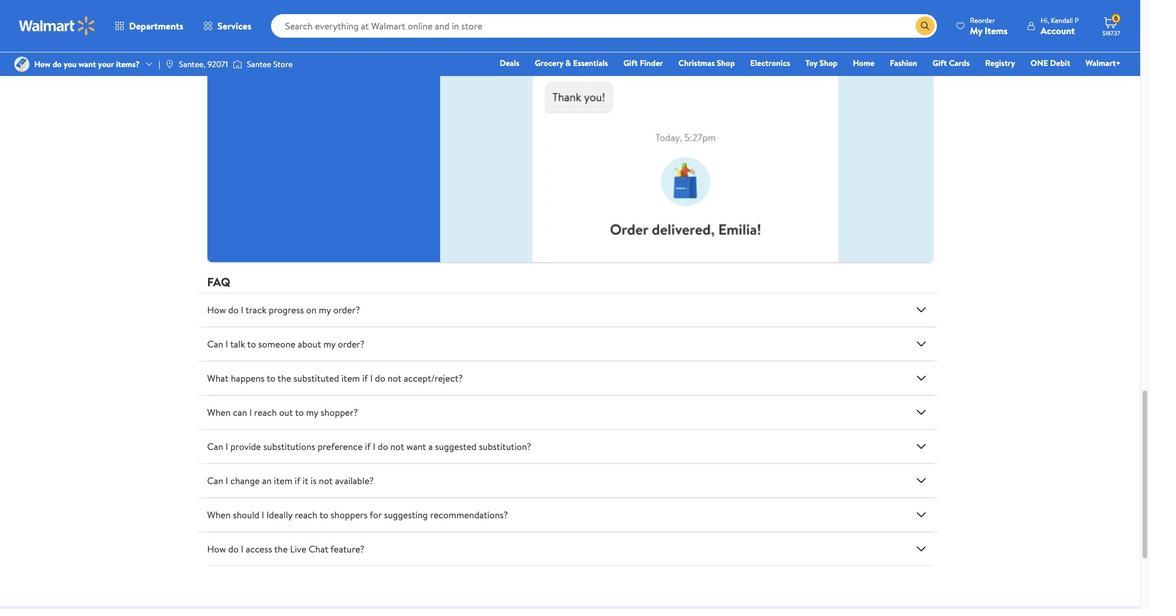 Task type: locate. For each thing, give the bounding box(es) containing it.
want
[[79, 58, 96, 70], [407, 440, 426, 453]]

do for how do you want your items?
[[53, 58, 62, 70]]

1 horizontal spatial shop
[[820, 57, 838, 69]]

2 vertical spatial the
[[274, 543, 288, 556]]

that
[[313, 22, 330, 35]]

when left should
[[207, 509, 231, 522]]

0 horizontal spatial  image
[[165, 60, 174, 69]]

1 can from the top
[[207, 338, 223, 351]]

for
[[243, 22, 255, 35], [370, 509, 382, 522]]

not
[[388, 372, 402, 385], [391, 440, 405, 453], [319, 475, 333, 487]]

to right 'happens'
[[267, 372, 276, 385]]

when left can
[[207, 406, 231, 419]]

do for how do i access the live chat feature?
[[228, 543, 239, 556]]

item
[[342, 372, 360, 385], [274, 475, 293, 487]]

a right services
[[258, 22, 262, 35]]

can left talk
[[207, 338, 223, 351]]

2 vertical spatial how
[[207, 543, 226, 556]]

0 vertical spatial the
[[394, 22, 408, 35]]

to right talk
[[247, 338, 256, 351]]

gift left cards
[[933, 57, 948, 69]]

fashion link
[[885, 57, 923, 70]]

2 vertical spatial not
[[319, 475, 333, 487]]

order? for how do i track progress on my order?
[[333, 304, 360, 316]]

gift cards
[[933, 57, 971, 69]]

1 vertical spatial want
[[407, 440, 426, 453]]

if
[[362, 372, 368, 385], [365, 440, 371, 453], [295, 475, 301, 487]]

essentials
[[573, 57, 609, 69]]

1 vertical spatial order?
[[338, 338, 365, 351]]

provide
[[231, 440, 261, 453]]

shop right toy at right top
[[820, 57, 838, 69]]

do
[[53, 58, 62, 70], [228, 304, 239, 316], [375, 372, 386, 385], [378, 440, 388, 453], [228, 543, 239, 556]]

1 vertical spatial how
[[207, 304, 226, 316]]

if for available?
[[295, 475, 301, 487]]

hi, kendall p account
[[1041, 15, 1080, 37]]

0 horizontal spatial shop
[[717, 57, 735, 69]]

0 vertical spatial my
[[319, 304, 331, 316]]

do left you
[[53, 58, 62, 70]]

order? right the on on the left of the page
[[333, 304, 360, 316]]

reorder
[[971, 15, 996, 25]]

can for can i change an item if it is not available?
[[207, 475, 223, 487]]

 image right 92071
[[233, 58, 242, 70]]

deals
[[500, 57, 520, 69]]

item right substituted at left
[[342, 372, 360, 385]]

1 vertical spatial not
[[391, 440, 405, 453]]

do right 'preference'
[[378, 440, 388, 453]]

reach
[[254, 406, 277, 419], [295, 509, 318, 522]]

can left provide
[[207, 440, 223, 453]]

how left access
[[207, 543, 226, 556]]

1 horizontal spatial your
[[332, 22, 351, 35]]

can i provide substitutions preference if i do not want a suggested substitution? image
[[915, 440, 929, 454]]

0 vertical spatial not
[[388, 372, 402, 385]]

3 can from the top
[[207, 475, 223, 487]]

0 horizontal spatial for
[[243, 22, 255, 35]]

christmas shop link
[[674, 57, 741, 70]]

if left the 'it'
[[295, 475, 301, 487]]

preference
[[318, 440, 363, 453]]

progress
[[269, 304, 304, 316]]

track
[[246, 304, 267, 316]]

gift finder
[[624, 57, 664, 69]]

not right 'preference'
[[391, 440, 405, 453]]

suggested
[[435, 440, 477, 453]]

shop for christmas shop
[[717, 57, 735, 69]]

look for a notification that your order's at the door.
[[221, 22, 408, 48]]

what happens to the substituted item if i do not accept/reject? image
[[915, 371, 929, 385]]

0 vertical spatial can
[[207, 338, 223, 351]]

substituted
[[294, 372, 339, 385]]

the inside look for a notification that your order's at the door.
[[394, 22, 408, 35]]

notification
[[264, 22, 311, 35]]

1 vertical spatial item
[[274, 475, 293, 487]]

the
[[394, 22, 408, 35], [278, 372, 291, 385], [274, 543, 288, 556]]

1 when from the top
[[207, 406, 231, 419]]

1 vertical spatial for
[[370, 509, 382, 522]]

what
[[207, 372, 229, 385]]

shop right the christmas
[[717, 57, 735, 69]]

you
[[64, 58, 77, 70]]

fashion
[[891, 57, 918, 69]]

my right the on on the left of the page
[[319, 304, 331, 316]]

not right is
[[319, 475, 333, 487]]

 image right |
[[165, 60, 174, 69]]

order? for can i talk to someone about my order?
[[338, 338, 365, 351]]

to
[[247, 338, 256, 351], [267, 372, 276, 385], [295, 406, 304, 419], [320, 509, 329, 522]]

0 vertical spatial when
[[207, 406, 231, 419]]

my right about
[[324, 338, 336, 351]]

can for can i talk to someone about my order?
[[207, 338, 223, 351]]

want right you
[[79, 58, 96, 70]]

the left live
[[274, 543, 288, 556]]

Walmart Site-Wide search field
[[271, 14, 938, 38]]

gift left finder
[[624, 57, 638, 69]]

how do i access the live chat feature? image
[[915, 542, 929, 556]]

shop
[[717, 57, 735, 69], [820, 57, 838, 69]]

home
[[854, 57, 875, 69]]

0 vertical spatial how
[[34, 58, 51, 70]]

reach left 'out'
[[254, 406, 277, 419]]

0 vertical spatial item
[[342, 372, 360, 385]]

 image
[[14, 57, 29, 72]]

items
[[985, 24, 1008, 37]]

how left you
[[34, 58, 51, 70]]

1 vertical spatial when
[[207, 509, 231, 522]]

services button
[[193, 12, 262, 40]]

i right can
[[250, 406, 252, 419]]

when for when can i reach out to my shopper?
[[207, 406, 231, 419]]

1 vertical spatial can
[[207, 440, 223, 453]]

it
[[303, 475, 309, 487]]

&
[[566, 57, 571, 69]]

toy
[[806, 57, 818, 69]]

a left suggested
[[429, 440, 433, 453]]

one
[[1031, 57, 1049, 69]]

1 horizontal spatial want
[[407, 440, 426, 453]]

for right look
[[243, 22, 255, 35]]

a
[[258, 22, 262, 35], [429, 440, 433, 453]]

for right 'shoppers'
[[370, 509, 382, 522]]

reach right ideally at the bottom left of page
[[295, 509, 318, 522]]

 image for santee store
[[233, 58, 242, 70]]

cards
[[950, 57, 971, 69]]

can left 'change' at the bottom left of the page
[[207, 475, 223, 487]]

gift
[[624, 57, 638, 69], [933, 57, 948, 69]]

 image for santee, 92071
[[165, 60, 174, 69]]

how down faq
[[207, 304, 226, 316]]

item right the an
[[274, 475, 293, 487]]

order?
[[333, 304, 360, 316], [338, 338, 365, 351]]

 image
[[233, 58, 242, 70], [165, 60, 174, 69]]

1 horizontal spatial item
[[342, 372, 360, 385]]

recommendations?
[[430, 509, 508, 522]]

if right 'preference'
[[365, 440, 371, 453]]

0 vertical spatial order?
[[333, 304, 360, 316]]

toy shop
[[806, 57, 838, 69]]

1 horizontal spatial  image
[[233, 58, 242, 70]]

2 vertical spatial can
[[207, 475, 223, 487]]

how do you want your items?
[[34, 58, 140, 70]]

want left suggested
[[407, 440, 426, 453]]

0 horizontal spatial reach
[[254, 406, 277, 419]]

0 horizontal spatial item
[[274, 475, 293, 487]]

2 shop from the left
[[820, 57, 838, 69]]

when can i reach out to my shopper?
[[207, 406, 358, 419]]

1 gift from the left
[[624, 57, 638, 69]]

my
[[319, 304, 331, 316], [324, 338, 336, 351], [306, 406, 319, 419]]

when should i ideally reach to shoppers for suggesting recommendations?
[[207, 509, 508, 522]]

if right substituted at left
[[362, 372, 368, 385]]

do left access
[[228, 543, 239, 556]]

look
[[221, 22, 241, 35]]

2 when from the top
[[207, 509, 231, 522]]

i left talk
[[226, 338, 228, 351]]

1 vertical spatial if
[[365, 440, 371, 453]]

when should i ideally reach to shoppers for suggesting recommendations? image
[[915, 508, 929, 522]]

1 shop from the left
[[717, 57, 735, 69]]

0 horizontal spatial your
[[98, 58, 114, 70]]

how for how do i track progress on my order?
[[207, 304, 226, 316]]

finder
[[640, 57, 664, 69]]

0 vertical spatial if
[[362, 372, 368, 385]]

my right 'out'
[[306, 406, 319, 419]]

$187.37
[[1103, 29, 1121, 37]]

your right that
[[332, 22, 351, 35]]

do left track
[[228, 304, 239, 316]]

about
[[298, 338, 321, 351]]

how for how do you want your items?
[[34, 58, 51, 70]]

toy shop link
[[801, 57, 844, 70]]

2 gift from the left
[[933, 57, 948, 69]]

1 vertical spatial your
[[98, 58, 114, 70]]

1 vertical spatial a
[[429, 440, 433, 453]]

0 vertical spatial want
[[79, 58, 96, 70]]

santee, 92071
[[179, 58, 228, 70]]

the right 'at'
[[394, 22, 408, 35]]

0 vertical spatial your
[[332, 22, 351, 35]]

gift cards link
[[928, 57, 976, 70]]

1 vertical spatial my
[[324, 338, 336, 351]]

2 vertical spatial if
[[295, 475, 301, 487]]

order? up what happens to the substituted item if i do not accept/reject?
[[338, 338, 365, 351]]

i right 'preference'
[[373, 440, 376, 453]]

your left items? at top
[[98, 58, 114, 70]]

chat
[[309, 543, 329, 556]]

the left substituted at left
[[278, 372, 291, 385]]

shop inside "link"
[[820, 57, 838, 69]]

not left accept/reject? at the left bottom of page
[[388, 372, 402, 385]]

1 horizontal spatial gift
[[933, 57, 948, 69]]

walmart+
[[1086, 57, 1122, 69]]

electronics
[[751, 57, 791, 69]]

0 horizontal spatial a
[[258, 22, 262, 35]]

is
[[311, 475, 317, 487]]

how
[[34, 58, 51, 70], [207, 304, 226, 316], [207, 543, 226, 556]]

1 horizontal spatial for
[[370, 509, 382, 522]]

0 horizontal spatial gift
[[624, 57, 638, 69]]

0 vertical spatial for
[[243, 22, 255, 35]]

how for how do i access the live chat feature?
[[207, 543, 226, 556]]

out
[[279, 406, 293, 419]]

i
[[241, 304, 244, 316], [226, 338, 228, 351], [370, 372, 373, 385], [250, 406, 252, 419], [226, 440, 228, 453], [373, 440, 376, 453], [226, 475, 228, 487], [262, 509, 264, 522], [241, 543, 244, 556]]

1 horizontal spatial reach
[[295, 509, 318, 522]]

do left accept/reject? at the left bottom of page
[[375, 372, 386, 385]]

2 can from the top
[[207, 440, 223, 453]]

0 vertical spatial a
[[258, 22, 262, 35]]

2 vertical spatial my
[[306, 406, 319, 419]]

happens
[[231, 372, 265, 385]]

one debit
[[1031, 57, 1071, 69]]



Task type: vqa. For each thing, say whether or not it's contained in the screenshot.
the Chat
yes



Task type: describe. For each thing, give the bounding box(es) containing it.
kendall
[[1052, 15, 1074, 25]]

live
[[290, 543, 307, 556]]

ideally
[[267, 509, 293, 522]]

shop for toy shop
[[820, 57, 838, 69]]

santee store
[[247, 58, 293, 70]]

when for when should i ideally reach to shoppers for suggesting recommendations?
[[207, 509, 231, 522]]

available?
[[335, 475, 374, 487]]

92071
[[208, 58, 228, 70]]

what happens to the substituted item if i do not accept/reject?
[[207, 372, 463, 385]]

shoppers
[[331, 509, 368, 522]]

departments button
[[105, 12, 193, 40]]

walmart image
[[19, 17, 96, 35]]

registry
[[986, 57, 1016, 69]]

access
[[246, 543, 272, 556]]

how do i track progress on my order? image
[[915, 303, 929, 317]]

p
[[1076, 15, 1080, 25]]

grocery
[[535, 57, 564, 69]]

1 horizontal spatial a
[[429, 440, 433, 453]]

6
[[1115, 13, 1119, 23]]

one debit link
[[1026, 57, 1076, 70]]

grocery & essentials
[[535, 57, 609, 69]]

i left track
[[241, 304, 244, 316]]

can i provide substitutions preference if i do not want a suggested substitution?
[[207, 440, 532, 453]]

registry link
[[981, 57, 1021, 70]]

services
[[218, 19, 252, 32]]

can i change an item if it is not available?
[[207, 475, 374, 487]]

my for about
[[324, 338, 336, 351]]

should
[[233, 509, 260, 522]]

order's
[[353, 22, 381, 35]]

my for on
[[319, 304, 331, 316]]

items?
[[116, 58, 140, 70]]

i left access
[[241, 543, 244, 556]]

someone
[[258, 338, 296, 351]]

an
[[262, 475, 272, 487]]

i left ideally at the bottom left of page
[[262, 509, 264, 522]]

0 vertical spatial reach
[[254, 406, 277, 419]]

0 horizontal spatial want
[[79, 58, 96, 70]]

on
[[306, 304, 317, 316]]

|
[[159, 58, 160, 70]]

not for available?
[[319, 475, 333, 487]]

santee,
[[179, 58, 206, 70]]

faq
[[207, 274, 231, 290]]

talk
[[230, 338, 245, 351]]

store
[[274, 58, 293, 70]]

my for to
[[306, 406, 319, 419]]

for inside look for a notification that your order's at the door.
[[243, 22, 255, 35]]

Search search field
[[271, 14, 938, 38]]

reorder my items
[[971, 15, 1008, 37]]

search icon image
[[921, 21, 931, 31]]

1 vertical spatial reach
[[295, 509, 318, 522]]

at
[[384, 22, 392, 35]]

can i talk to someone about my order?
[[207, 338, 365, 351]]

accept/reject?
[[404, 372, 463, 385]]

1 vertical spatial the
[[278, 372, 291, 385]]

substitution?
[[479, 440, 532, 453]]

to left 'shoppers'
[[320, 509, 329, 522]]

walmart+ link
[[1081, 57, 1127, 70]]

home link
[[848, 57, 881, 70]]

can
[[233, 406, 247, 419]]

my
[[971, 24, 983, 37]]

door.
[[221, 35, 242, 48]]

santee
[[247, 58, 272, 70]]

feature?
[[331, 543, 365, 556]]

i right substituted at left
[[370, 372, 373, 385]]

how do i track progress on my order?
[[207, 304, 360, 316]]

departments
[[129, 19, 183, 32]]

i left provide
[[226, 440, 228, 453]]

6 $187.37
[[1103, 13, 1121, 37]]

your inside look for a notification that your order's at the door.
[[332, 22, 351, 35]]

change
[[231, 475, 260, 487]]

can i change an item if it is not available? image
[[915, 474, 929, 488]]

to right 'out'
[[295, 406, 304, 419]]

a inside look for a notification that your order's at the door.
[[258, 22, 262, 35]]

grocery & essentials link
[[530, 57, 614, 70]]

hi,
[[1041, 15, 1050, 25]]

gift for gift cards
[[933, 57, 948, 69]]

deals link
[[495, 57, 525, 70]]

account
[[1041, 24, 1076, 37]]

shopper?
[[321, 406, 358, 419]]

electronics link
[[745, 57, 796, 70]]

gift for gift finder
[[624, 57, 638, 69]]

can for can i provide substitutions preference if i do not want a suggested substitution?
[[207, 440, 223, 453]]

how do i access the live chat feature?
[[207, 543, 365, 556]]

not for want
[[391, 440, 405, 453]]

substitutions
[[264, 440, 316, 453]]

if for want
[[365, 440, 371, 453]]

gift finder link
[[619, 57, 669, 70]]

when can i reach out to my shopper? image
[[915, 406, 929, 420]]

christmas shop
[[679, 57, 735, 69]]

do for how do i track progress on my order?
[[228, 304, 239, 316]]

i left 'change' at the bottom left of the page
[[226, 475, 228, 487]]

christmas
[[679, 57, 715, 69]]

can i talk to someone about my order? image
[[915, 337, 929, 351]]

debit
[[1051, 57, 1071, 69]]

suggesting
[[384, 509, 428, 522]]



